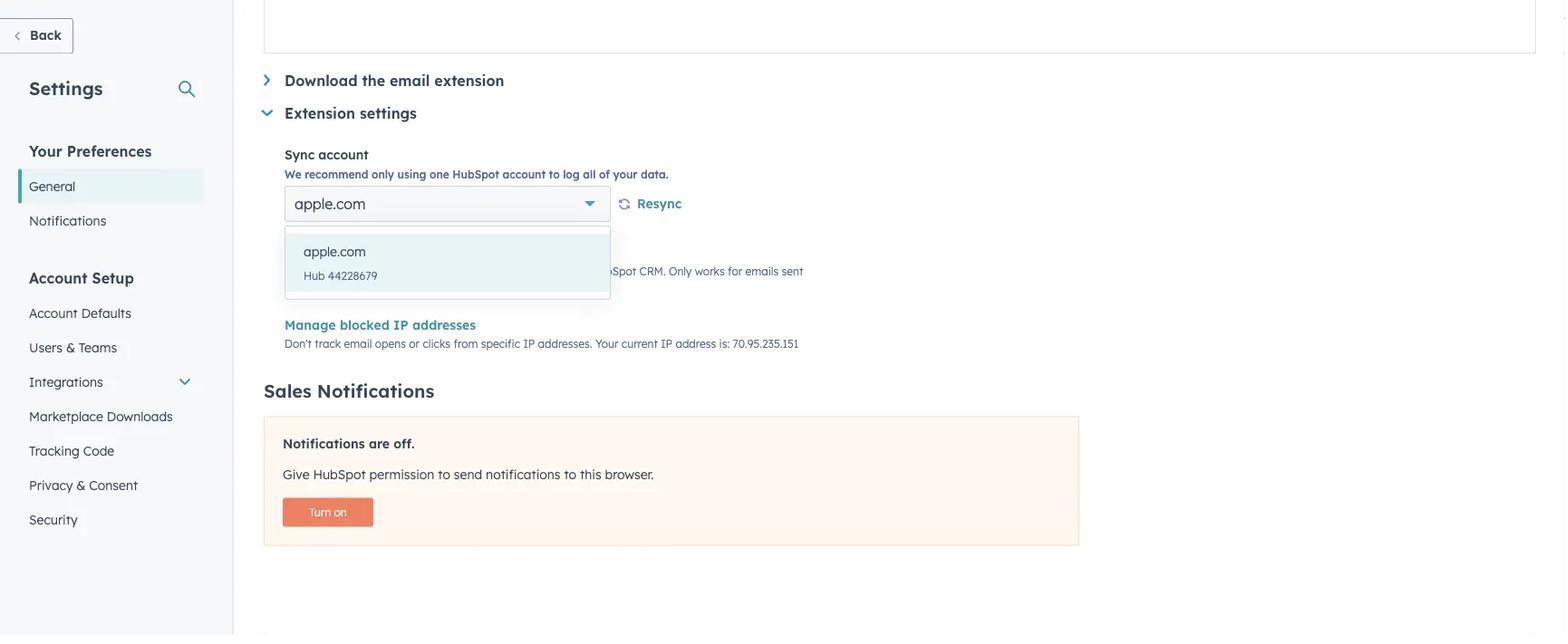 Task type: describe. For each thing, give the bounding box(es) containing it.
sent
[[782, 265, 804, 279]]

additional
[[340, 245, 405, 260]]

back
[[30, 27, 62, 43]]

account setup
[[29, 269, 134, 287]]

to right 'addition'
[[552, 265, 562, 279]]

addition
[[506, 265, 549, 279]]

sales notifications
[[264, 380, 434, 402]]

opens
[[375, 338, 406, 351]]

an
[[406, 265, 419, 279]]

to inside 'sync account we recommend only using one hubspot account to log all of your data.'
[[549, 168, 560, 181]]

settings
[[360, 105, 417, 123]]

2 vertical spatial hubspot
[[313, 467, 366, 483]]

sales
[[264, 380, 312, 402]]

2 horizontal spatial ip
[[661, 338, 673, 351]]

account setup element
[[18, 268, 203, 537]]

or
[[409, 338, 420, 351]]

specific
[[481, 338, 520, 351]]

70.95.235.151
[[733, 338, 799, 351]]

bcc
[[409, 245, 435, 260]]

are
[[369, 436, 390, 452]]

1 horizontal spatial send
[[454, 467, 482, 483]]

downloads
[[107, 408, 173, 424]]

one
[[430, 168, 449, 181]]

0 vertical spatial email
[[390, 72, 430, 90]]

sync account we recommend only using one hubspot account to log all of your data.
[[285, 147, 669, 181]]

only
[[669, 265, 692, 279]]

sales
[[325, 281, 351, 295]]

account for account defaults
[[29, 305, 78, 321]]

settings
[[29, 77, 103, 99]]

back link
[[0, 18, 73, 54]]

marketplace downloads
[[29, 408, 173, 424]]

resync
[[637, 196, 682, 212]]

users
[[29, 339, 63, 355]]

manage additional bcc addresses button
[[285, 242, 503, 264]]

extension settings button
[[261, 105, 1537, 123]]

notifications link
[[18, 204, 203, 238]]

integrations button
[[18, 365, 203, 399]]

current
[[622, 338, 658, 351]]

extension settings
[[285, 105, 417, 123]]

& for users
[[66, 339, 75, 355]]

in
[[494, 265, 503, 279]]

from
[[454, 338, 478, 351]]

don't
[[285, 338, 312, 351]]

on
[[334, 506, 347, 520]]

security
[[29, 512, 78, 528]]

notifications for notifications are off.
[[283, 436, 365, 452]]

44228679
[[328, 269, 377, 283]]

extension.
[[354, 281, 405, 295]]

apple.com button
[[285, 186, 611, 222]]

the
[[362, 72, 385, 90]]

addresses for manage blocked ip addresses
[[412, 317, 476, 333]]

apple.com button
[[286, 234, 610, 271]]

0 horizontal spatial account
[[318, 147, 369, 163]]

consent
[[89, 477, 138, 493]]

addresses for manage additional bcc addresses
[[439, 245, 503, 260]]

account defaults link
[[18, 296, 203, 330]]

your inside manage additional bcc addresses log emails you send to an external crm in addition to your hubspot crm. only works for emails sent using a sales extension.
[[565, 265, 588, 279]]

to right "permission"
[[438, 467, 450, 483]]

download the email extension
[[285, 72, 504, 90]]

notifications for notifications
[[29, 213, 106, 228]]

for
[[728, 265, 743, 279]]

recommend
[[305, 168, 368, 181]]

1 vertical spatial notifications
[[317, 380, 434, 402]]

data.
[[641, 168, 669, 181]]

browser.
[[605, 467, 654, 483]]

notifications are off.
[[283, 436, 415, 452]]

1 emails from the left
[[307, 265, 340, 279]]

apple.com for apple.com
[[295, 195, 366, 213]]

of
[[599, 168, 610, 181]]

tracking code
[[29, 443, 114, 459]]

all
[[583, 168, 596, 181]]

setup
[[92, 269, 134, 287]]

marketplace
[[29, 408, 103, 424]]

off.
[[394, 436, 415, 452]]

manage for manage additional bcc addresses
[[285, 245, 336, 260]]

addresses.
[[538, 338, 593, 351]]

notifications
[[486, 467, 561, 483]]

log
[[563, 168, 580, 181]]

manage additional bcc addresses log emails you send to an external crm in addition to your hubspot crm. only works for emails sent using a sales extension.
[[285, 245, 804, 295]]

& for privacy
[[76, 477, 86, 493]]

privacy
[[29, 477, 73, 493]]

your inside manage blocked ip addresses don't track email opens or clicks from specific ip addresses. your current ip address is: 70.95.235.151
[[596, 338, 619, 351]]

log
[[285, 265, 304, 279]]

send inside manage additional bcc addresses log emails you send to an external crm in addition to your hubspot crm. only works for emails sent using a sales extension.
[[365, 265, 390, 279]]

hub
[[304, 269, 325, 283]]

address
[[676, 338, 716, 351]]

caret image for download the email extension
[[264, 75, 270, 86]]

email inside manage blocked ip addresses don't track email opens or clicks from specific ip addresses. your current ip address is: 70.95.235.151
[[344, 338, 372, 351]]

security link
[[18, 503, 203, 537]]

track
[[315, 338, 341, 351]]

integrations
[[29, 374, 103, 390]]

code
[[83, 443, 114, 459]]

resync button
[[618, 193, 682, 217]]

general link
[[18, 169, 203, 204]]

hubspot inside 'sync account we recommend only using one hubspot account to log all of your data.'
[[453, 168, 500, 181]]



Task type: locate. For each thing, give the bounding box(es) containing it.
1 vertical spatial account
[[29, 305, 78, 321]]

1 vertical spatial addresses
[[412, 317, 476, 333]]

1 horizontal spatial email
[[390, 72, 430, 90]]

privacy & consent
[[29, 477, 138, 493]]

0 horizontal spatial &
[[66, 339, 75, 355]]

crm
[[467, 265, 491, 279]]

caret image inside download the email extension dropdown button
[[264, 75, 270, 86]]

1 vertical spatial your
[[565, 265, 588, 279]]

hubspot down notifications are off.
[[313, 467, 366, 483]]

sync account element
[[285, 186, 1537, 224]]

notifications down general
[[29, 213, 106, 228]]

0 horizontal spatial send
[[365, 265, 390, 279]]

0 horizontal spatial email
[[344, 338, 372, 351]]

your preferences element
[[18, 141, 203, 238]]

turn
[[309, 506, 331, 520]]

manage for manage blocked ip addresses
[[285, 317, 336, 333]]

to left an
[[393, 265, 403, 279]]

manage up hub
[[285, 245, 336, 260]]

1 account from the top
[[29, 269, 88, 287]]

caret image for extension settings
[[261, 110, 273, 117]]

extension
[[435, 72, 504, 90]]

1 vertical spatial manage
[[285, 317, 336, 333]]

0 vertical spatial hubspot
[[453, 168, 500, 181]]

you
[[343, 265, 362, 279]]

blocked
[[340, 317, 390, 333]]

1 horizontal spatial your
[[613, 168, 638, 181]]

1 horizontal spatial your
[[596, 338, 619, 351]]

email down blocked
[[344, 338, 372, 351]]

account inside 'link'
[[29, 305, 78, 321]]

preferences
[[67, 142, 152, 160]]

0 horizontal spatial emails
[[307, 265, 340, 279]]

clicks
[[423, 338, 451, 351]]

your
[[613, 168, 638, 181], [565, 265, 588, 279]]

1 horizontal spatial emails
[[746, 265, 779, 279]]

2 vertical spatial notifications
[[283, 436, 365, 452]]

1 horizontal spatial &
[[76, 477, 86, 493]]

send up extension.
[[365, 265, 390, 279]]

0 horizontal spatial your
[[29, 142, 62, 160]]

caret image
[[264, 75, 270, 86], [261, 110, 273, 117]]

to left this on the left bottom
[[564, 467, 577, 483]]

1 vertical spatial apple.com
[[304, 244, 366, 260]]

we
[[285, 168, 302, 181]]

defaults
[[81, 305, 131, 321]]

your right of
[[613, 168, 638, 181]]

1 vertical spatial using
[[285, 281, 312, 295]]

addresses up clicks at the bottom of the page
[[412, 317, 476, 333]]

addresses
[[439, 245, 503, 260], [412, 317, 476, 333]]

using down log
[[285, 281, 312, 295]]

using
[[398, 168, 426, 181], [285, 281, 312, 295]]

1 horizontal spatial hubspot
[[453, 168, 500, 181]]

0 horizontal spatial ip
[[394, 317, 409, 333]]

download
[[285, 72, 358, 90]]

your preferences
[[29, 142, 152, 160]]

send left notifications
[[454, 467, 482, 483]]

1 vertical spatial your
[[596, 338, 619, 351]]

works
[[695, 265, 725, 279]]

account left "log"
[[503, 168, 546, 181]]

external
[[422, 265, 464, 279]]

caret image left download
[[264, 75, 270, 86]]

using left one
[[398, 168, 426, 181]]

hubspot left crm.
[[591, 265, 637, 279]]

permission
[[370, 467, 435, 483]]

is:
[[719, 338, 730, 351]]

1 vertical spatial hubspot
[[591, 265, 637, 279]]

1 vertical spatial send
[[454, 467, 482, 483]]

account
[[29, 269, 88, 287], [29, 305, 78, 321]]

0 vertical spatial apple.com
[[295, 195, 366, 213]]

2 account from the top
[[29, 305, 78, 321]]

caret image left extension
[[261, 110, 273, 117]]

0 vertical spatial your
[[613, 168, 638, 181]]

account up "account defaults"
[[29, 269, 88, 287]]

apple.com
[[295, 195, 366, 213], [304, 244, 366, 260]]

account defaults
[[29, 305, 131, 321]]

manage blocked ip addresses button
[[285, 314, 476, 336]]

account
[[318, 147, 369, 163], [503, 168, 546, 181]]

1 manage from the top
[[285, 245, 336, 260]]

notifications inside notifications link
[[29, 213, 106, 228]]

0 vertical spatial addresses
[[439, 245, 503, 260]]

notifications down opens
[[317, 380, 434, 402]]

extension
[[285, 105, 355, 123]]

users & teams
[[29, 339, 117, 355]]

your inside 'sync account we recommend only using one hubspot account to log all of your data.'
[[613, 168, 638, 181]]

1 vertical spatial caret image
[[261, 110, 273, 117]]

1 horizontal spatial account
[[503, 168, 546, 181]]

hubspot right one
[[453, 168, 500, 181]]

0 vertical spatial using
[[398, 168, 426, 181]]

caret image inside extension settings dropdown button
[[261, 110, 273, 117]]

to left "log"
[[549, 168, 560, 181]]

only
[[372, 168, 394, 181]]

account up recommend
[[318, 147, 369, 163]]

apple.com down recommend
[[295, 195, 366, 213]]

a
[[315, 281, 322, 295]]

0 vertical spatial send
[[365, 265, 390, 279]]

apple.com inside popup button
[[295, 195, 366, 213]]

account up "users"
[[29, 305, 78, 321]]

tracking code link
[[18, 434, 203, 468]]

download the email extension button
[[264, 72, 1537, 90]]

users & teams link
[[18, 330, 203, 365]]

send
[[365, 265, 390, 279], [454, 467, 482, 483]]

using inside manage additional bcc addresses log emails you send to an external crm in addition to your hubspot crm. only works for emails sent using a sales extension.
[[285, 281, 312, 295]]

hubspot
[[453, 168, 500, 181], [591, 265, 637, 279], [313, 467, 366, 483]]

notifications up give at bottom left
[[283, 436, 365, 452]]

turn on
[[309, 506, 347, 520]]

notifications
[[29, 213, 106, 228], [317, 380, 434, 402], [283, 436, 365, 452]]

2 horizontal spatial hubspot
[[591, 265, 637, 279]]

0 vertical spatial caret image
[[264, 75, 270, 86]]

1 horizontal spatial ip
[[523, 338, 535, 351]]

ip right current
[[661, 338, 673, 351]]

manage inside manage additional bcc addresses log emails you send to an external crm in addition to your hubspot crm. only works for emails sent using a sales extension.
[[285, 245, 336, 260]]

addresses inside manage blocked ip addresses don't track email opens or clicks from specific ip addresses. your current ip address is: 70.95.235.151
[[412, 317, 476, 333]]

0 vertical spatial manage
[[285, 245, 336, 260]]

manage blocked ip addresses don't track email opens or clicks from specific ip addresses. your current ip address is: 70.95.235.151
[[285, 317, 799, 351]]

addresses up crm
[[439, 245, 503, 260]]

& right privacy
[[76, 477, 86, 493]]

ip right specific
[[523, 338, 535, 351]]

email right the
[[390, 72, 430, 90]]

0 horizontal spatial your
[[565, 265, 588, 279]]

manage
[[285, 245, 336, 260], [285, 317, 336, 333]]

ip up opens
[[394, 317, 409, 333]]

account for account setup
[[29, 269, 88, 287]]

give hubspot permission to send notifications to this browser.
[[283, 467, 654, 483]]

to
[[549, 168, 560, 181], [393, 265, 403, 279], [552, 265, 562, 279], [438, 467, 450, 483], [564, 467, 577, 483]]

1 vertical spatial account
[[503, 168, 546, 181]]

& right "users"
[[66, 339, 75, 355]]

0 vertical spatial account
[[29, 269, 88, 287]]

general
[[29, 178, 75, 194]]

0 vertical spatial account
[[318, 147, 369, 163]]

using inside 'sync account we recommend only using one hubspot account to log all of your data.'
[[398, 168, 426, 181]]

apple.com hub 44228679
[[304, 244, 377, 283]]

this
[[580, 467, 602, 483]]

2 emails from the left
[[746, 265, 779, 279]]

1 vertical spatial &
[[76, 477, 86, 493]]

apple.com list box
[[286, 227, 610, 300]]

give
[[283, 467, 310, 483]]

0 vertical spatial your
[[29, 142, 62, 160]]

tracking
[[29, 443, 80, 459]]

emails right for
[[746, 265, 779, 279]]

1 vertical spatial email
[[344, 338, 372, 351]]

your left current
[[596, 338, 619, 351]]

teams
[[79, 339, 117, 355]]

2 manage from the top
[[285, 317, 336, 333]]

crm.
[[640, 265, 666, 279]]

emails up a
[[307, 265, 340, 279]]

manage up don't
[[285, 317, 336, 333]]

addresses inside manage additional bcc addresses log emails you send to an external crm in addition to your hubspot crm. only works for emails sent using a sales extension.
[[439, 245, 503, 260]]

0 horizontal spatial using
[[285, 281, 312, 295]]

your up general
[[29, 142, 62, 160]]

0 horizontal spatial hubspot
[[313, 467, 366, 483]]

apple.com inside apple.com hub 44228679
[[304, 244, 366, 260]]

0 vertical spatial &
[[66, 339, 75, 355]]

0 vertical spatial notifications
[[29, 213, 106, 228]]

apple.com up you
[[304, 244, 366, 260]]

hubspot inside manage additional bcc addresses log emails you send to an external crm in addition to your hubspot crm. only works for emails sent using a sales extension.
[[591, 265, 637, 279]]

apple.com for apple.com hub 44228679
[[304, 244, 366, 260]]

privacy & consent link
[[18, 468, 203, 503]]

marketplace downloads link
[[18, 399, 203, 434]]

manage inside manage blocked ip addresses don't track email opens or clicks from specific ip addresses. your current ip address is: 70.95.235.151
[[285, 317, 336, 333]]

1 horizontal spatial using
[[398, 168, 426, 181]]

your right 'addition'
[[565, 265, 588, 279]]



Task type: vqa. For each thing, say whether or not it's contained in the screenshot.
Link opens in a new window icon
no



